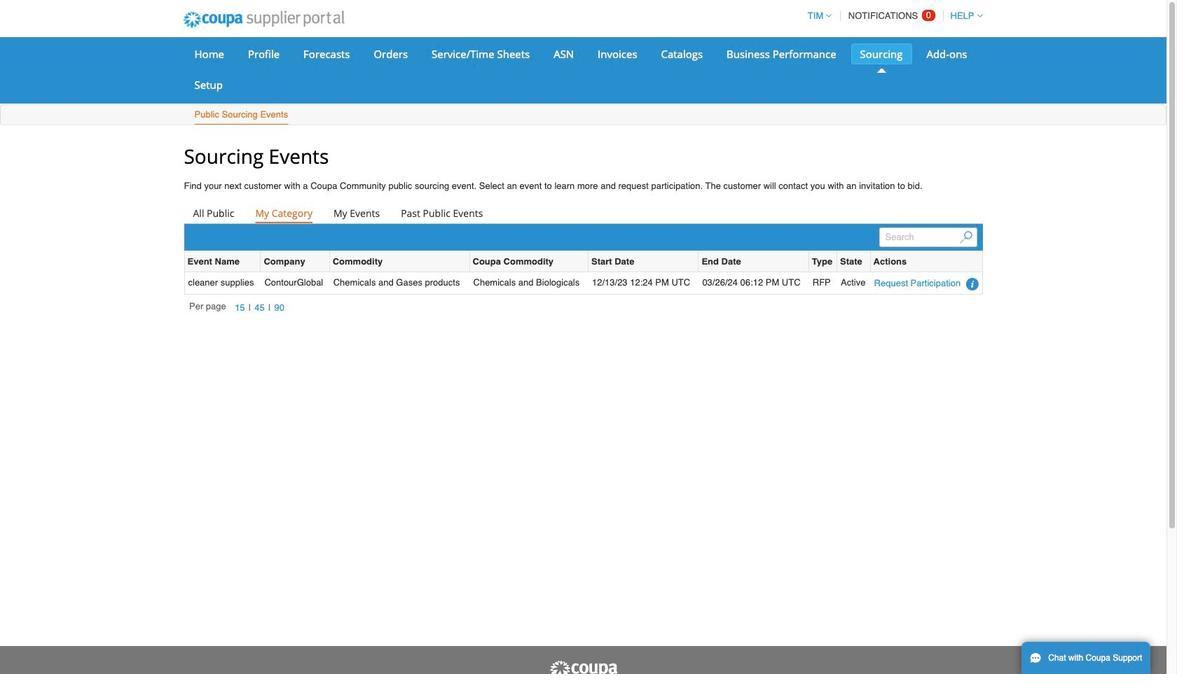 Task type: vqa. For each thing, say whether or not it's contained in the screenshot.
'Tim' corresponding to Tim Burton Enterprises Profile Progress 29% Last Updated: 4 days ago | View Profile
no



Task type: describe. For each thing, give the bounding box(es) containing it.
0 horizontal spatial navigation
[[189, 301, 288, 316]]

0 horizontal spatial coupa supplier portal image
[[173, 2, 354, 37]]

1 horizontal spatial navigation
[[802, 2, 983, 29]]

search image
[[960, 231, 973, 244]]



Task type: locate. For each thing, give the bounding box(es) containing it.
Search text field
[[879, 228, 977, 248]]

1 horizontal spatial coupa supplier portal image
[[548, 661, 618, 675]]

0 vertical spatial coupa supplier portal image
[[173, 2, 354, 37]]

0 vertical spatial navigation
[[802, 2, 983, 29]]

tab list
[[184, 204, 983, 224]]

coupa supplier portal image
[[173, 2, 354, 37], [548, 661, 618, 675]]

1 vertical spatial navigation
[[189, 301, 288, 316]]

navigation
[[802, 2, 983, 29], [189, 301, 288, 316]]

1 vertical spatial coupa supplier portal image
[[548, 661, 618, 675]]



